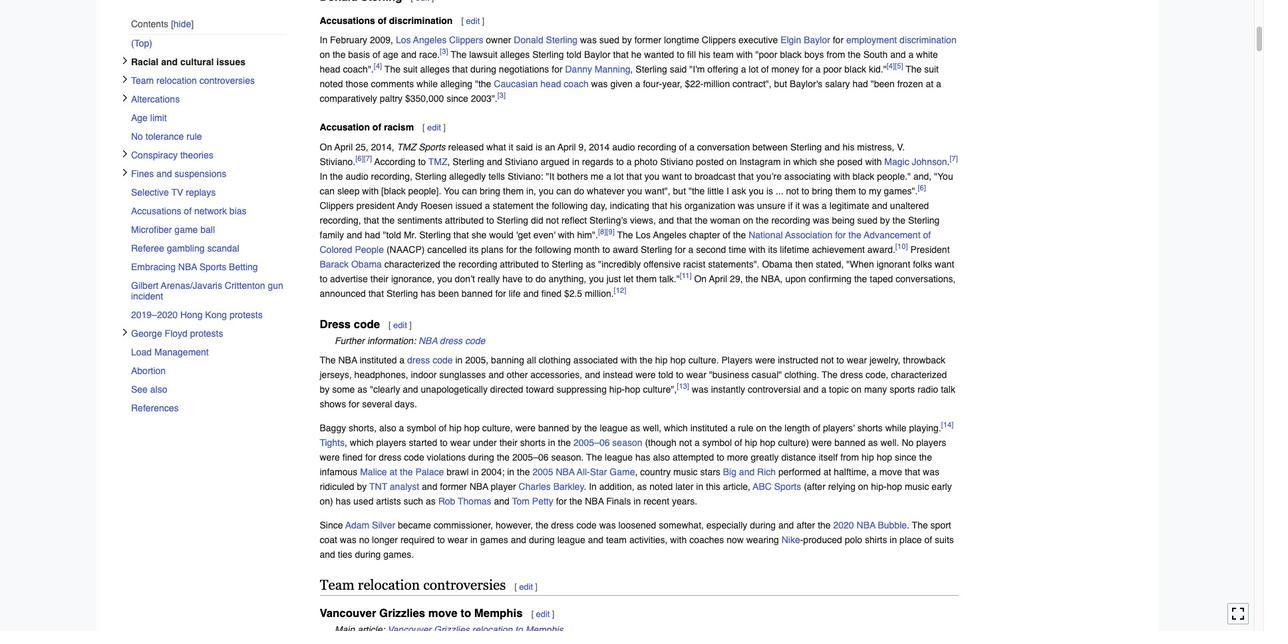 Task type: describe. For each thing, give the bounding box(es) containing it.
dress inside note
[[440, 335, 463, 346]]

a left legitimate
[[822, 200, 827, 211]]

as down country
[[637, 481, 647, 492]]

for down would
[[506, 244, 517, 255]]

[5]
[[895, 62, 904, 71]]

tmz for sports
[[397, 141, 416, 152]]

on inside was instantly controversial and a topic on many sports radio talk shows for several days.
[[852, 384, 862, 395]]

to up anything,
[[542, 259, 549, 269]]

that down want",
[[652, 200, 668, 211]]

had inside clippers president andy roesen issued a statement the following day, indicating that his organization was unsure if it was a legitimate and unaltered recording, that the sentiments attributed to sterling did not reflect sterling's views, and that the woman on the recording was being sued by the sterling family and had "told mr. sterling that she would 'get even' with him".
[[365, 229, 380, 240]]

[ edit ] for vancouver grizzlies move to memphis
[[532, 609, 555, 619]]

v.
[[897, 141, 905, 152]]

sterling inside (naacp) cancelled its plans for the following month to award sterling for a second time with its lifetime achievement award. [10] president barack obama
[[641, 244, 673, 255]]

dress down rob thomas and tom petty for the nba finals in recent years.
[[551, 520, 574, 530]]

that down 'photo'
[[627, 171, 642, 181]]

1 horizontal spatial clippers
[[449, 35, 484, 45]]

banned inside (though not a symbol of hip hop culture) were banned as well. no players were fined for dress code violations during the 2005–06 season. the league has also attempted to more greatly distance itself from hip hop since the infamous
[[835, 437, 866, 448]]

in up bothers
[[573, 156, 580, 167]]

2005 nba all-star game link
[[533, 466, 635, 477]]

2 vertical spatial in
[[589, 481, 597, 492]]

nba down season.
[[556, 466, 575, 477]]

was up association
[[813, 215, 830, 225]]

the up analyst at the left bottom of the page
[[400, 466, 413, 477]]

with up president
[[362, 185, 379, 196]]

to up topic
[[837, 355, 845, 365]]

as inside in 2005, banning all clothing associated with the hip hop culture. players were instructed not to wear jewelry, throwback jerseys, headphones, indoor sunglasses and other accessories, and instead were told to wear "business casual" clothing. the dress code, characterized by some as "clearly and unapologetically directed toward suppressing hip-hop culture",
[[358, 384, 368, 395]]

1 horizontal spatial controversies
[[423, 577, 506, 593]]

racism
[[384, 122, 414, 133]]

obama inside (naacp) cancelled its plans for the following month to award sterling for a second time with its lifetime achievement award. [10] president barack obama
[[351, 259, 382, 269]]

for down [8] [9] the los angeles chapter of the
[[675, 244, 686, 255]]

1 [4] from the left
[[374, 62, 382, 71]]

by inside clippers president andy roesen issued a statement the following day, indicating that his organization was unsure if it was a legitimate and unaltered recording, that the sentiments attributed to sterling did not reflect sterling's views, and that the woman on the recording was being sued by the sterling family and had "told mr. sterling that she would 'get even' with him".
[[881, 215, 890, 225]]

million.
[[585, 288, 614, 299]]

wear up the "code,"
[[847, 355, 867, 365]]

vancouver grizzlies move to memphis
[[320, 607, 523, 620]]

has inside (after relying on hip-hop music early on) has used artists such as
[[336, 496, 351, 506]]

gilbert arenas/javaris crittenton gun incident link
[[131, 276, 287, 305]]

that up [8] [9] the los angeles chapter of the
[[677, 215, 693, 225]]

1 horizontal spatial sports
[[419, 141, 446, 152]]

angeles for clippers
[[413, 35, 447, 45]]

april for 29,
[[709, 273, 728, 284]]

was down finals
[[600, 520, 616, 530]]

in right finals
[[634, 496, 641, 506]]

[ for team relocation controversies
[[515, 582, 517, 592]]

accusation of racism
[[320, 122, 414, 133]]

nba up jerseys,
[[338, 355, 357, 365]]

were inside baggy shorts, also a symbol of hip hop culture, were banned by the league as well, which instituted a rule on the length of players' shorts while playing. [14]
[[516, 423, 536, 433]]

the up charles in the bottom left of the page
[[517, 466, 530, 477]]

0 vertical spatial music
[[674, 466, 698, 477]]

to inside the . the sport coat was no longer required to wear in games and during league and team activities, with coaches now wearing
[[437, 534, 445, 545]]

hide
[[173, 18, 191, 29]]

$350,000
[[405, 93, 444, 104]]

really
[[478, 273, 500, 284]]

x small image for fines and suspensions
[[121, 168, 129, 176]]

further
[[335, 335, 365, 346]]

0 horizontal spatial relocation
[[156, 75, 197, 86]]

george floyd protests link
[[131, 324, 287, 343]]

the up national
[[756, 215, 769, 225]]

at for malice at the palace brawl in 2004; in the 2005 nba all-star game , country music stars big and rich
[[390, 466, 398, 477]]

1 vertical spatial move
[[429, 607, 458, 620]]

produced
[[804, 534, 843, 545]]

0 vertical spatial no
[[131, 131, 143, 142]]

note containing further information:
[[320, 333, 959, 348]]

clothing
[[539, 355, 571, 365]]

of up violations
[[439, 423, 447, 433]]

accusations for accusations of discrimination
[[320, 15, 375, 26]]

she inside [6] [7] according to tmz , sterling and stiviano argued in regards to a photo stiviano posted on instagram in which she posed with magic johnson . [7]
[[820, 156, 835, 167]]

] for accusation of racism
[[443, 123, 446, 133]]

the down "petty"
[[536, 520, 549, 530]]

sterling inside on april 29, the nba, upon confirming the taped conversations, announced that sterling has been banned for life and fined $2.5 million.
[[387, 288, 418, 299]]

the left length
[[770, 423, 782, 433]]

1 horizontal spatial their
[[500, 437, 518, 448]]

sterling inside "characterized the recording attributed to sterling as "incredibly offensive racist statements". obama then stated, "when ignorant folks want to advertise their ignorance, you don't really have to do anything, you just let them talk.""
[[552, 259, 584, 269]]

you up been
[[437, 273, 452, 284]]

[ edit ] for dress code
[[389, 320, 412, 330]]

and up days.
[[403, 384, 418, 395]]

audio inside in the audio recording, sterling allegedly tells stiviano: "it bothers me a lot that you want to broadcast that you're associating with black people." and, "you can sleep with [black people]. you can bring them in, you can do whatever you want", but "the little i ask you is ... not to bring them to my games".
[[346, 171, 369, 181]]

with inside the lawsuit alleges sterling told baylor that he wanted to fill his team with "poor black boys from the south and a white head coach".
[[737, 49, 753, 60]]

on inside [6] [7] according to tmz , sterling and stiviano argued in regards to a photo stiviano posted on instagram in which she posed with magic johnson . [7]
[[727, 156, 737, 167]]

nba up dress code link
[[419, 335, 438, 346]]

move inside performed at halftime, a move that was ridiculed by
[[880, 466, 903, 477]]

commissioner,
[[434, 520, 493, 530]]

the inside in the audio recording, sterling allegedly tells stiviano: "it bothers me a lot that you want to broadcast that you're associating with black people." and, "you can sleep with [black people]. you can bring them in, you can do whatever you want", but "the little i ask you is ... not to bring them to my games".
[[330, 171, 343, 181]]

you right ask
[[749, 185, 764, 196]]

25,
[[356, 141, 369, 152]]

anything,
[[549, 273, 587, 284]]

days.
[[395, 399, 417, 409]]

tolerance
[[145, 131, 184, 142]]

for up baylor's
[[802, 64, 813, 75]]

the up jerseys,
[[320, 355, 336, 365]]

to right regards
[[617, 156, 624, 167]]

the down the playing. in the bottom of the page
[[920, 452, 933, 462]]

[10] link
[[896, 242, 908, 251]]

2 vertical spatial sports
[[775, 481, 802, 492]]

1 horizontal spatial [6] link
[[918, 183, 927, 192]]

banning
[[491, 355, 525, 365]]

hop up 'greatly'
[[760, 437, 776, 448]]

just
[[607, 273, 621, 284]]

see
[[131, 384, 147, 395]]

nba,
[[761, 273, 783, 284]]

hip up more
[[745, 437, 758, 448]]

and inside "link"
[[161, 56, 177, 67]]

black for with
[[853, 171, 875, 181]]

you up want",
[[645, 171, 660, 181]]

of up the game at the left
[[184, 206, 191, 216]]

that down president
[[364, 215, 379, 225]]

x small image for george
[[121, 328, 129, 336]]

'get
[[516, 229, 531, 240]]

2 [7] link from the left
[[950, 154, 958, 163]]

the down barkley
[[570, 496, 583, 506]]

[13]
[[677, 382, 690, 391]]

"i'm
[[690, 64, 705, 75]]

the up season.
[[558, 437, 571, 448]]

wear up violations
[[450, 437, 471, 448]]

hop down instead
[[625, 384, 641, 395]]

analyst
[[390, 481, 419, 492]]

clothing.
[[785, 369, 820, 380]]

april inside released what it said is an april 9, 2014 audio recording of a conversation between sterling and his mistress, v. stiviano.
[[558, 141, 576, 152]]

posed
[[838, 156, 863, 167]]

magic
[[885, 156, 910, 167]]

(after relying on hip-hop music early on) has used artists such as
[[320, 481, 952, 506]]

a down further information: nba dress code
[[400, 355, 405, 365]]

to inside (naacp) cancelled its plans for the following month to award sterling for a second time with its lifetime achievement award. [10] president barack obama
[[603, 244, 610, 255]]

edit for accusation of racism
[[427, 123, 441, 133]]

of inside (though not a symbol of hip hop culture) were banned as well. no players were fined for dress code violations during the 2005–06 season. the league has also attempted to more greatly distance itself from hip hop since the infamous
[[735, 437, 743, 448]]

has inside on april 29, the nba, upon confirming the taped conversations, announced that sterling has been banned for life and fined $2.5 million.
[[421, 288, 436, 299]]

executive
[[739, 35, 778, 45]]

1 horizontal spatial [3] link
[[498, 91, 506, 100]]

2009,
[[370, 35, 393, 45]]

sterling inside in the audio recording, sterling allegedly tells stiviano: "it bothers me a lot that you want to broadcast that you're associating with black people." and, "you can sleep with [black people]. you can bring them in, you can do whatever you want", but "the little i ask you is ... not to bring them to my games".
[[415, 171, 447, 181]]

was given a four-year, $22-million contract", but baylor's salary had "been frozen at a comparatively paltry $350,000 since 2003".
[[320, 79, 942, 104]]

was instantly controversial and a topic on many sports radio talk shows for several days.
[[320, 384, 956, 409]]

that up ask
[[739, 171, 754, 181]]

and down the since adam silver became commissioner, however, the dress code was loosened somewhat, especially during and after the 2020 nba bubble
[[588, 534, 604, 545]]

"poor
[[756, 49, 778, 60]]

as inside baggy shorts, also a symbol of hip hop culture, were banned by the league as well, which instituted a rule on the length of players' shorts while playing. [14]
[[631, 423, 641, 433]]

in up season.
[[548, 437, 556, 448]]

1 vertical spatial sports
[[199, 261, 226, 272]]

[8] link
[[598, 227, 607, 236]]

symbol inside (though not a symbol of hip hop culture) were banned as well. no players were fined for dress code violations during the 2005–06 season. the league has also attempted to more greatly distance itself from hip hop since the infamous
[[703, 437, 732, 448]]

since inside was given a four-year, $22-million contract", but baylor's salary had "been frozen at a comparatively paltry $350,000 since 2003".
[[447, 93, 469, 104]]

banned inside on april 29, the nba, upon confirming the taped conversations, announced that sterling has been banned for life and fined $2.5 million.
[[462, 288, 493, 299]]

0 horizontal spatial .
[[584, 481, 587, 492]]

sterling's
[[590, 215, 628, 225]]

and down however,
[[511, 534, 527, 545]]

and inside in february 2009, los angeles clippers owner donald sterling was sued by former longtime clippers executive elgin baylor for employment discrimination on the basis of age and race. [3]
[[401, 49, 417, 60]]

in down between
[[784, 156, 791, 167]]

of up "2009,"
[[378, 15, 387, 26]]

and inside the -produced polo shirts in place of suits and ties during games.
[[320, 549, 335, 560]]

associated
[[574, 355, 618, 365]]

hop left culture.
[[671, 355, 686, 365]]

performed at halftime, a move that was ridiculed by
[[320, 466, 940, 492]]

with down posed
[[834, 171, 851, 181]]

his inside clippers president andy roesen issued a statement the following day, indicating that his organization was unsure if it was a legitimate and unaltered recording, that the sentiments attributed to sterling did not reflect sterling's views, and that the woman on the recording was being sued by the sterling family and had "told mr. sterling that she would 'get even' with him".
[[670, 200, 682, 211]]

gun
[[268, 280, 283, 291]]

was inside in february 2009, los angeles clippers owner donald sterling was sued by former longtime clippers executive elgin baylor for employment discrimination on the basis of age and race. [3]
[[580, 35, 597, 45]]

0 vertical spatial [6] link
[[356, 154, 364, 163]]

0 horizontal spatial [3] link
[[440, 47, 448, 56]]

hop down well.
[[877, 452, 893, 462]]

tmz link
[[429, 156, 448, 167]]

nba up thomas
[[470, 481, 489, 492]]

barack obama link
[[320, 259, 382, 269]]

you up indicating on the top
[[628, 185, 643, 196]]

woman
[[711, 215, 741, 225]]

nba down tnt analyst and former nba player charles barkley . in addition, as noted later in this article, abc sports
[[585, 496, 604, 506]]

referee gambling scandal
[[131, 243, 239, 253]]

my
[[869, 185, 882, 196]]

0 horizontal spatial also
[[150, 384, 167, 395]]

[ for dress code
[[389, 320, 391, 330]]

microfiber game ball
[[131, 224, 215, 235]]

a inside performed at halftime, a move that was ridiculed by
[[872, 466, 877, 477]]

banned inside baggy shorts, also a symbol of hip hop culture, were banned by the league as well, which instituted a rule on the length of players' shorts while playing. [14]
[[538, 423, 570, 433]]

players'
[[823, 423, 855, 433]]

edit link for dress code
[[393, 320, 407, 330]]

the up did
[[536, 200, 549, 211]]

to down associating on the top of the page
[[802, 185, 810, 196]]

were up itself on the bottom of page
[[812, 437, 832, 448]]

1 vertical spatial team relocation controversies
[[320, 577, 506, 593]]

a up more
[[731, 423, 736, 433]]

caucasian head coach
[[494, 79, 589, 89]]

dress up indoor
[[407, 355, 430, 365]]

owner
[[486, 35, 512, 45]]

culture,
[[483, 423, 513, 433]]

dress
[[320, 317, 351, 331]]

recording, inside in the audio recording, sterling allegedly tells stiviano: "it bothers me a lot that you want to broadcast that you're associating with black people." and, "you can sleep with [black people]. you can bring them in, you can do whatever you want", but "the little i ask you is ... not to bring them to my games".
[[371, 171, 413, 181]]

1 its from the left
[[470, 244, 479, 255]]

was down ask
[[738, 200, 755, 211]]

attempted
[[673, 452, 714, 462]]

well,
[[643, 423, 662, 433]]

hip inside in 2005, banning all clothing associated with the hip hop culture. players were instructed not to wear jewelry, throwback jerseys, headphones, indoor sunglasses and other accessories, and instead were told to wear "business casual" clothing. the dress code, characterized by some as "clearly and unapologetically directed toward suppressing hip-hop culture",
[[656, 355, 668, 365]]

games.
[[384, 549, 414, 560]]

that up cancelled
[[454, 229, 469, 240]]

1 vertical spatial shorts
[[520, 437, 546, 448]]

in left this
[[696, 481, 704, 492]]

and up people
[[347, 229, 362, 240]]

, left country
[[635, 466, 638, 477]]

were up casual"
[[756, 355, 776, 365]]

to left tmz link
[[418, 156, 426, 167]]

team relocation controversies link
[[131, 71, 287, 90]]

suit inside [4] the suit alleges that during negotiations for danny manning , sterling said "i'm offering a lot of money for a poor black kid." [4] [5]
[[403, 64, 418, 75]]

do inside "characterized the recording attributed to sterling as "incredibly offensive racist statements". obama then stated, "when ignorant folks want to advertise their ignorance, you don't really have to do anything, you just let them talk.""
[[536, 273, 546, 284]]

in for in the audio recording, sterling allegedly tells stiviano: "it bothers me a lot that you want to broadcast that you're associating with black people." and, "you can sleep with [black people]. you can bring them in, you can do whatever you want", but "the little i ask you is ... not to bring them to my games".
[[320, 171, 328, 181]]

no
[[359, 534, 370, 545]]

] for team relocation controversies
[[535, 582, 538, 592]]

sued inside in february 2009, los angeles clippers owner donald sterling was sued by former longtime clippers executive elgin baylor for employment discrimination on the basis of age and race. [3]
[[600, 35, 620, 45]]

elgin baylor link
[[781, 35, 831, 45]]

[ edit ] for team relocation controversies
[[515, 582, 538, 592]]

edit link for accusations of discrimination
[[466, 16, 480, 26]]

and down "conspiracy theories"
[[156, 168, 172, 179]]

recording, inside clippers president andy roesen issued a statement the following day, indicating that his organization was unsure if it was a legitimate and unaltered recording, that the sentiments attributed to sterling did not reflect sterling's views, and that the woman on the recording was being sued by the sterling family and had "told mr. sterling that she would 'get even' with him".
[[320, 215, 361, 225]]

talk
[[941, 384, 956, 395]]

] for vancouver grizzlies move to memphis
[[552, 609, 555, 619]]

dress inside in 2005, banning all clothing associated with the hip hop culture. players were instructed not to wear jewelry, throwback jerseys, headphones, indoor sunglasses and other accessories, and instead were told to wear "business casual" clothing. the dress code, characterized by some as "clearly and unapologetically directed toward suppressing hip-hop culture",
[[841, 369, 864, 380]]

"the inside in the audio recording, sterling allegedly tells stiviano: "it bothers me a lot that you want to broadcast that you're associating with black people." and, "you can sleep with [black people]. you can bring them in, you can do whatever you want", but "the little i ask you is ... not to bring them to my games".
[[689, 185, 705, 196]]

code up further
[[354, 317, 380, 331]]

the up produced
[[818, 520, 831, 530]]

of up on april 25, 2014, tmz sports
[[373, 122, 381, 133]]

a left poor
[[816, 64, 821, 75]]

code down nba dress code link
[[433, 355, 453, 365]]

bubble
[[878, 520, 907, 530]]

was right if
[[803, 200, 820, 211]]

in inside the -produced polo shirts in place of suits and ties during games.
[[890, 534, 897, 545]]

baylor inside in february 2009, los angeles clippers owner donald sterling was sued by former longtime clippers executive elgin baylor for employment discrimination on the basis of age and race. [3]
[[804, 35, 831, 45]]

the down "when
[[855, 273, 868, 284]]

since
[[320, 520, 343, 530]]

2 horizontal spatial clippers
[[702, 35, 736, 45]]

and right big
[[739, 466, 755, 477]]

the up advancement
[[893, 215, 906, 225]]

released what it said is an april 9, 2014 audio recording of a conversation between sterling and his mistress, v. stiviano.
[[320, 141, 905, 167]]

0 horizontal spatial protests
[[190, 328, 223, 339]]

wear down culture.
[[687, 369, 707, 380]]

and down player
[[494, 496, 510, 506]]

accusations of network bias
[[131, 206, 246, 216]]

during inside (though not a symbol of hip hop culture) were banned as well. no players were fined for dress code violations during the 2005–06 season. the league has also attempted to more greatly distance itself from hip hop since the infamous
[[469, 452, 494, 462]]

0 vertical spatial instituted
[[360, 355, 397, 365]]

age limit link
[[131, 108, 287, 127]]

on for 29,
[[695, 273, 707, 284]]

accusations for accusations of network bias
[[131, 206, 181, 216]]

(though
[[645, 437, 677, 448]]

2 stiviano from the left
[[661, 156, 694, 167]]

former inside in february 2009, los angeles clippers owner donald sterling was sued by former longtime clippers executive elgin baylor for employment discrimination on the basis of age and race. [3]
[[635, 35, 662, 45]]

by inside baggy shorts, also a symbol of hip hop culture, were banned by the league as well, which instituted a rule on the length of players' shorts while playing. [14]
[[572, 423, 582, 433]]

to down barack on the top of the page
[[320, 273, 328, 284]]

edit for accusations of discrimination
[[466, 16, 480, 26]]

the inside the . the sport coat was no longer required to wear in games and during league and team activities, with coaches now wearing
[[912, 520, 928, 530]]

as inside "characterized the recording attributed to sterling as "incredibly offensive racist statements". obama then stated, "when ignorant folks want to advertise their ignorance, you don't really have to do anything, you just let them talk.""
[[586, 259, 596, 269]]

[ for accusations of discrimination
[[462, 16, 464, 26]]

dress inside (though not a symbol of hip hop culture) were banned as well. no players were fined for dress code violations during the 2005–06 season. the league has also attempted to more greatly distance itself from hip hop since the infamous
[[379, 452, 402, 462]]

is inside in the audio recording, sterling allegedly tells stiviano: "it bothers me a lot that you want to broadcast that you're associating with black people." and, "you can sleep with [black people]. you can bring them in, you can do whatever you want", but "the little i ask you is ... not to bring them to my games".
[[767, 185, 774, 196]]

to left the broadcast
[[685, 171, 693, 181]]

see also link
[[131, 380, 287, 399]]

george floyd protests
[[131, 328, 223, 339]]

want inside in the audio recording, sterling allegedly tells stiviano: "it bothers me a lot that you want to broadcast that you're associating with black people." and, "you can sleep with [black people]. you can bring them in, you can do whatever you want", but "the little i ask you is ... not to bring them to my games".
[[662, 171, 682, 181]]

[ edit ] for accusations of discrimination
[[462, 16, 485, 26]]

[ for vancouver grizzlies move to memphis
[[532, 609, 534, 619]]

article,
[[723, 481, 751, 492]]

noted inside the suit noted those comments while alleging "the
[[320, 79, 343, 89]]

cancelled
[[428, 244, 467, 255]]

0 vertical spatial team
[[131, 75, 154, 86]]

] for accusations of discrimination
[[482, 16, 485, 26]]

0 vertical spatial rule
[[186, 131, 202, 142]]

embracing nba sports betting link
[[131, 257, 287, 276]]

no tolerance rule
[[131, 131, 202, 142]]

music inside (after relying on hip-hop music early on) has used artists such as
[[905, 481, 930, 492]]

x small image for altercations
[[121, 94, 129, 102]]

wear inside the . the sport coat was no longer required to wear in games and during league and team activities, with coaches now wearing
[[448, 534, 468, 545]]

fined inside (though not a symbol of hip hop culture) were banned as well. no players were fined for dress code violations during the 2005–06 season. the league has also attempted to more greatly distance itself from hip hop since the infamous
[[343, 452, 363, 462]]

head inside the lawsuit alleges sterling told baylor that he wanted to fill his team with "poor black boys from the south and a white head coach".
[[320, 64, 341, 75]]

to left "memphis"
[[461, 607, 471, 620]]

not inside in 2005, banning all clothing associated with the hip hop culture. players were instructed not to wear jewelry, throwback jerseys, headphones, indoor sunglasses and other accessories, and instead were told to wear "business casual" clothing. the dress code, characterized by some as "clearly and unapologetically directed toward suppressing hip-hop culture",
[[821, 355, 834, 365]]

1 horizontal spatial head
[[541, 79, 561, 89]]

load
[[131, 347, 152, 357]]

0 horizontal spatial them
[[503, 185, 524, 196]]

broadcast
[[695, 171, 736, 181]]

protests inside "link"
[[229, 309, 262, 320]]

information:
[[367, 335, 416, 346]]

to left "my"
[[859, 185, 867, 196]]

performed
[[779, 466, 821, 477]]

by inside in february 2009, los angeles clippers owner donald sterling was sued by former longtime clippers executive elgin baylor for employment discrimination on the basis of age and race. [3]
[[622, 35, 632, 45]]

the inside in february 2009, los angeles clippers owner donald sterling was sued by former longtime clippers executive elgin baylor for employment discrimination on the basis of age and race. [3]
[[333, 49, 346, 60]]

indicating
[[610, 200, 650, 211]]

shorts,
[[349, 423, 377, 433]]

you up million.
[[589, 273, 604, 284]]

of right length
[[813, 423, 821, 433]]

taped
[[870, 273, 894, 284]]

you
[[444, 185, 460, 196]]

microfiber
[[131, 224, 172, 235]]

suit inside the suit noted those comments while alleging "the
[[925, 64, 939, 75]]

were up culture",
[[636, 369, 656, 380]]

0 horizontal spatial former
[[440, 481, 467, 492]]

1 vertical spatial [3]
[[498, 91, 506, 100]]

1 vertical spatial noted
[[650, 481, 673, 492]]

a left four-
[[636, 79, 641, 89]]

team inside the lawsuit alleges sterling told baylor that he wanted to fill his team with "poor black boys from the south and a white head coach".
[[713, 49, 734, 60]]

1 horizontal spatial team
[[320, 577, 355, 593]]

he
[[632, 49, 642, 60]]

hop inside baggy shorts, also a symbol of hip hop culture, were banned by the league as well, which instituted a rule on the length of players' shorts while playing. [14]
[[464, 423, 480, 433]]

1 can from the left
[[320, 185, 335, 196]]

talk."
[[660, 273, 680, 284]]

and down associated
[[585, 369, 601, 380]]

said inside released what it said is an april 9, 2014 audio recording of a conversation between sterling and his mistress, v. stiviano.
[[516, 141, 533, 152]]

the inside in 2005, banning all clothing associated with the hip hop culture. players were instructed not to wear jewelry, throwback jerseys, headphones, indoor sunglasses and other accessories, and instead were told to wear "business casual" clothing. the dress code, characterized by some as "clearly and unapologetically directed toward suppressing hip-hop culture",
[[640, 355, 653, 365]]

nba down gambling
[[178, 261, 197, 272]]

edit link for vancouver grizzlies move to memphis
[[536, 609, 550, 619]]

indoor
[[411, 369, 437, 380]]

attributed inside clippers president andy roesen issued a statement the following day, indicating that his organization was unsure if it was a legitimate and unaltered recording, that the sentiments attributed to sterling did not reflect sterling's views, and that the woman on the recording was being sued by the sterling family and had "told mr. sterling that she would 'get even' with him".
[[445, 215, 484, 225]]

the inside the lawsuit alleges sterling told baylor that he wanted to fill his team with "poor black boys from the south and a white head coach".
[[451, 49, 467, 60]]

baggy
[[320, 423, 346, 433]]

a down days.
[[399, 423, 404, 433]]

the up 2005–06 season link
[[585, 423, 598, 433]]

1 stiviano from the left
[[505, 156, 538, 167]]

has inside (though not a symbol of hip hop culture) were banned as well. no players were fined for dress code violations during the 2005–06 season. the league has also attempted to more greatly distance itself from hip hop since the infamous
[[636, 452, 651, 462]]

for down barkley
[[556, 496, 567, 506]]

for left danny
[[552, 64, 563, 75]]

league inside (though not a symbol of hip hop culture) were banned as well. no players were fined for dress code violations during the 2005–06 season. the league has also attempted to more greatly distance itself from hip hop since the infamous
[[605, 452, 633, 462]]

that inside on april 29, the nba, upon confirming the taped conversations, announced that sterling has been banned for life and fined $2.5 million.
[[369, 288, 384, 299]]

1 bring from the left
[[480, 185, 501, 196]]

them inside "characterized the recording attributed to sterling as "incredibly offensive racist statements". obama then stated, "when ignorant folks want to advertise their ignorance, you don't really have to do anything, you just let them talk.""
[[636, 273, 657, 284]]

2014,
[[371, 141, 394, 152]]

a inside was instantly controversial and a topic on many sports radio talk shows for several days.
[[822, 384, 827, 395]]

racial
[[131, 56, 158, 67]]

2 horizontal spatial them
[[836, 185, 856, 196]]

baylor's
[[790, 79, 823, 89]]

to right the 'have'
[[526, 273, 533, 284]]

] for dress code
[[409, 320, 412, 330]]

a right issued
[[485, 200, 490, 211]]

no tolerance rule link
[[131, 127, 287, 146]]

it inside clippers president andy roesen issued a statement the following day, indicating that his organization was unsure if it was a legitimate and unaltered recording, that the sentiments attributed to sterling did not reflect sterling's views, and that the woman on the recording was being sued by the sterling family and had "told mr. sterling that she would 'get even' with him".
[[796, 200, 800, 211]]

2 vertical spatial which
[[350, 437, 374, 448]]

april for 25,
[[335, 141, 353, 152]]

attributed inside "characterized the recording attributed to sterling as "incredibly offensive racist statements". obama then stated, "when ignorant folks want to advertise their ignorance, you don't really have to do anything, you just let them talk.""
[[500, 259, 539, 269]]

at inside was given a four-year, $22-million contract", but baylor's salary had "been frozen at a comparatively paltry $350,000 since 2003".
[[926, 79, 934, 89]]

shorts inside baggy shorts, also a symbol of hip hop culture, were banned by the league as well, which instituted a rule on the length of players' shorts while playing. [14]
[[858, 423, 883, 433]]

you're
[[757, 171, 782, 181]]



Task type: locate. For each thing, give the bounding box(es) containing it.
0 horizontal spatial angeles
[[413, 35, 447, 45]]

. inside the . the sport coat was no longer required to wear in games and during league and team activities, with coaches now wearing
[[907, 520, 910, 530]]

it
[[509, 141, 514, 152], [796, 200, 800, 211]]

sterling right donald
[[546, 35, 578, 45]]

0 horizontal spatial she
[[472, 229, 487, 240]]

his inside released what it said is an april 9, 2014 audio recording of a conversation between sterling and his mistress, v. stiviano.
[[843, 141, 855, 152]]

also inside (though not a symbol of hip hop culture) were banned as well. no players were fined for dress code violations during the 2005–06 season. the league has also attempted to more greatly distance itself from hip hop since the infamous
[[653, 452, 670, 462]]

$22-
[[685, 79, 704, 89]]

rule
[[186, 131, 202, 142], [738, 423, 754, 433]]

0 horizontal spatial while
[[417, 79, 438, 89]]

, inside [6] [7] according to tmz , sterling and stiviano argued in regards to a photo stiviano posted on instagram in which she posed with magic johnson . [7]
[[448, 156, 450, 167]]

2 horizontal spatial can
[[557, 185, 572, 196]]

racial and cultural issues link
[[131, 52, 296, 71]]

no down age on the top left of page
[[131, 131, 143, 142]]

a inside (naacp) cancelled its plans for the following month to award sterling for a second time with its lifetime achievement award. [10] president barack obama
[[689, 244, 694, 255]]

polo
[[845, 534, 863, 545]]

[ edit ] for accusation of racism
[[423, 123, 446, 133]]

the up time
[[733, 229, 746, 240]]

0 vertical spatial discrimination
[[389, 15, 453, 26]]

1 horizontal spatial symbol
[[703, 437, 732, 448]]

sterling up four-
[[636, 64, 668, 75]]

edit link up "memphis"
[[519, 582, 533, 592]]

game
[[610, 466, 635, 477]]

0 vertical spatial team relocation controversies
[[131, 75, 255, 86]]

[3] down los angeles clippers link
[[440, 47, 448, 56]]

on inside clippers president andy roesen issued a statement the following day, indicating that his organization was unsure if it was a legitimate and unaltered recording, that the sentiments attributed to sterling did not reflect sterling's views, and that the woman on the recording was being sued by the sterling family and had "told mr. sterling that she would 'get even' with him".
[[743, 215, 754, 225]]

his inside the lawsuit alleges sterling told baylor that he wanted to fill his team with "poor black boys from the south and a white head coach".
[[699, 49, 711, 60]]

a left topic
[[822, 384, 827, 395]]

a inside in the audio recording, sterling allegedly tells stiviano: "it bothers me a lot that you want to broadcast that you're associating with black people." and, "you can sleep with [black people]. you can bring them in, you can do whatever you want", but "the little i ask you is ... not to bring them to my games".
[[607, 171, 612, 181]]

used
[[354, 496, 374, 506]]

malice
[[360, 466, 387, 477]]

for up 'achievement'
[[835, 229, 846, 240]]

the down the 'being'
[[849, 229, 862, 240]]

has left been
[[421, 288, 436, 299]]

1 vertical spatial relocation
[[358, 577, 420, 593]]

0 vertical spatial want
[[662, 171, 682, 181]]

which inside baggy shorts, also a symbol of hip hop culture, were banned by the league as well, which instituted a rule on the length of players' shorts while playing. [14]
[[664, 423, 688, 433]]

note
[[320, 333, 959, 348], [320, 623, 959, 631]]

2 [7] from the left
[[950, 154, 958, 163]]

and up [5] link
[[891, 49, 906, 60]]

since
[[447, 93, 469, 104], [895, 452, 917, 462]]

0 vertical spatial league
[[600, 423, 628, 433]]

also inside baggy shorts, also a symbol of hip hop culture, were banned by the league as well, which instituted a rule on the length of players' shorts while playing. [14]
[[379, 423, 397, 433]]

to inside the lawsuit alleges sterling told baylor that he wanted to fill his team with "poor black boys from the south and a white head coach".
[[677, 49, 685, 60]]

said inside [4] the suit alleges that during negotiations for danny manning , sterling said "i'm offering a lot of money for a poor black kid." [4] [5]
[[670, 64, 687, 75]]

suit
[[403, 64, 418, 75], [925, 64, 939, 75]]

organization
[[685, 200, 736, 211]]

casual"
[[752, 369, 782, 380]]

sterling down ignorance,
[[387, 288, 418, 299]]

0 vertical spatial banned
[[462, 288, 493, 299]]

x small image left george
[[121, 328, 129, 336]]

edit for vancouver grizzlies move to memphis
[[536, 609, 550, 619]]

a right frozen
[[937, 79, 942, 89]]

, inside [4] the suit alleges that during negotiations for danny manning , sterling said "i'm offering a lot of money for a poor black kid." [4] [5]
[[631, 64, 633, 75]]

by up advancement
[[881, 215, 890, 225]]

and right life
[[523, 288, 539, 299]]

1 players from the left
[[376, 437, 406, 448]]

los inside [8] [9] the los angeles chapter of the
[[636, 229, 651, 240]]

2 obama from the left
[[762, 259, 793, 269]]

of inside [4] the suit alleges that during negotiations for danny manning , sterling said "i'm offering a lot of money for a poor black kid." [4] [5]
[[762, 64, 769, 75]]

. down 2005 nba all-star game link
[[584, 481, 587, 492]]

edit link for accusation of racism
[[427, 123, 441, 133]]

also
[[150, 384, 167, 395], [379, 423, 397, 433], [653, 452, 670, 462]]

1 horizontal spatial told
[[659, 369, 674, 380]]

want inside "characterized the recording attributed to sterling as "incredibly offensive racist statements". obama then stated, "when ignorant folks want to advertise their ignorance, you don't really have to do anything, you just let them talk.""
[[935, 259, 955, 269]]

1 vertical spatial instituted
[[691, 423, 728, 433]]

angeles for chapter
[[653, 229, 687, 240]]

culture",
[[643, 384, 677, 395]]

not inside clippers president andy roesen issued a statement the following day, indicating that his organization was unsure if it was a legitimate and unaltered recording, that the sentiments attributed to sterling did not reflect sterling's views, and that the woman on the recording was being sued by the sterling family and had "told mr. sterling that she would 'get even' with him".
[[546, 215, 559, 225]]

1 [7] from the left
[[364, 154, 372, 163]]

edit right "memphis"
[[536, 609, 550, 619]]

x small image for conspiracy
[[121, 150, 129, 158]]

season
[[613, 437, 643, 448]]

recording inside "characterized the recording attributed to sterling as "incredibly offensive racist statements". obama then stated, "when ignorant folks want to advertise their ignorance, you don't really have to do anything, you just let them talk.""
[[459, 259, 498, 269]]

0 vertical spatial 2005–06
[[574, 437, 610, 448]]

black inside in the audio recording, sterling allegedly tells stiviano: "it bothers me a lot that you want to broadcast that you're associating with black people." and, "you can sleep with [black people]. you can bring them in, you can do whatever you want", but "the little i ask you is ... not to bring them to my games".
[[853, 171, 875, 181]]

with up instead
[[621, 355, 637, 365]]

while inside the suit noted those comments while alleging "the
[[417, 79, 438, 89]]

x small image
[[121, 75, 129, 83], [121, 94, 129, 102], [121, 168, 129, 176]]

2 players from the left
[[917, 437, 947, 448]]

of inside national association for the advancement of colored people
[[924, 229, 931, 240]]

0 vertical spatial characterized
[[385, 259, 441, 269]]

a inside the lawsuit alleges sterling told baylor that he wanted to fill his team with "poor black boys from the south and a white head coach".
[[909, 49, 914, 60]]

then
[[796, 259, 814, 269]]

1 vertical spatial from
[[841, 452, 859, 462]]

los down the views,
[[636, 229, 651, 240]]

los for 2009,
[[396, 35, 411, 45]]

1 suit from the left
[[403, 64, 418, 75]]

2 [4] from the left
[[887, 62, 895, 71]]

accessories,
[[531, 369, 583, 380]]

0 horizontal spatial bring
[[480, 185, 501, 196]]

were
[[756, 355, 776, 365], [636, 369, 656, 380], [516, 423, 536, 433], [812, 437, 832, 448], [320, 452, 340, 462]]

abortion link
[[131, 361, 287, 380]]

1 horizontal spatial instituted
[[691, 423, 728, 433]]

[9]
[[607, 227, 615, 236]]

0 vertical spatial lot
[[749, 64, 759, 75]]

2 vertical spatial x small image
[[121, 168, 129, 176]]

to up would
[[487, 215, 494, 225]]

the inside [8] [9] the los angeles chapter of the
[[617, 229, 633, 240]]

1 x small image from the top
[[121, 75, 129, 83]]

1 horizontal spatial said
[[670, 64, 687, 75]]

the up "told
[[382, 215, 395, 225]]

0 horizontal spatial audio
[[346, 171, 369, 181]]

(though not a symbol of hip hop culture) were banned as well. no players were fined for dress code violations during the 2005–06 season. the league has also attempted to more greatly distance itself from hip hop since the infamous
[[320, 437, 947, 477]]

headphones,
[[355, 369, 408, 380]]

0 vertical spatial .
[[948, 156, 950, 167]]

on inside in february 2009, los angeles clippers owner donald sterling was sued by former longtime clippers executive elgin baylor for employment discrimination on the basis of age and race. [3]
[[320, 49, 330, 60]]

1 horizontal spatial bring
[[812, 185, 833, 196]]

0 vertical spatial but
[[775, 79, 788, 89]]

1 vertical spatial said
[[516, 141, 533, 152]]

such
[[404, 496, 423, 506]]

the up culture",
[[640, 355, 653, 365]]

"been
[[871, 79, 895, 89]]

which inside [6] [7] according to tmz , sterling and stiviano argued in regards to a photo stiviano posted on instagram in which she posed with magic johnson . [7]
[[794, 156, 818, 167]]

music
[[674, 466, 698, 477], [905, 481, 930, 492]]

between
[[753, 141, 788, 152]]

characterized inside in 2005, banning all clothing associated with the hip hop culture. players were instructed not to wear jewelry, throwback jerseys, headphones, indoor sunglasses and other accessories, and instead were told to wear "business casual" clothing. the dress code, characterized by some as "clearly and unapologetically directed toward suppressing hip-hop culture",
[[891, 369, 947, 380]]

1 [4] link from the left
[[374, 62, 382, 71]]

0 horizontal spatial [7]
[[364, 154, 372, 163]]

was inside was instantly controversial and a topic on many sports radio talk shows for several days.
[[692, 384, 709, 395]]

baylor inside the lawsuit alleges sterling told baylor that he wanted to fill his team with "poor black boys from the south and a white head coach".
[[584, 49, 611, 60]]

on
[[320, 49, 330, 60], [727, 156, 737, 167], [743, 215, 754, 225], [852, 384, 862, 395], [757, 423, 767, 433], [859, 481, 869, 492]]

0 horizontal spatial recording
[[459, 259, 498, 269]]

3 x small image from the top
[[121, 328, 129, 336]]

the up star
[[587, 452, 603, 462]]

a up contract",
[[741, 64, 747, 75]]

life
[[509, 288, 521, 299]]

with down 'executive'
[[737, 49, 753, 60]]

[6] link
[[356, 154, 364, 163], [918, 183, 927, 192]]

0 horizontal spatial characterized
[[385, 259, 441, 269]]

nba up shirts
[[857, 520, 876, 530]]

1 vertical spatial [6]
[[918, 183, 927, 192]]

national association for the advancement of colored people link
[[320, 229, 931, 255]]

had up people
[[365, 229, 380, 240]]

1 vertical spatial team
[[320, 577, 355, 593]]

characterized inside "characterized the recording attributed to sterling as "incredibly offensive racist statements". obama then stated, "when ignorant folks want to advertise their ignorance, you don't really have to do anything, you just let them talk.""
[[385, 259, 441, 269]]

those
[[346, 79, 369, 89]]

0 horizontal spatial instituted
[[360, 355, 397, 365]]

1 vertical spatial recording,
[[320, 215, 361, 225]]

don't
[[455, 273, 475, 284]]

for down some
[[349, 399, 360, 409]]

1 horizontal spatial [3]
[[498, 91, 506, 100]]

baylor up boys
[[804, 35, 831, 45]]

x small image left conspiracy
[[121, 150, 129, 158]]

[6] for [6] [7] according to tmz , sterling and stiviano argued in regards to a photo stiviano posted on instagram in which she posed with magic johnson . [7]
[[356, 154, 364, 163]]

him".
[[577, 229, 598, 240]]

hip up culture",
[[656, 355, 668, 365]]

in down commissioner,
[[471, 534, 478, 545]]

do left anything,
[[536, 273, 546, 284]]

topic
[[829, 384, 849, 395]]

tom petty link
[[512, 496, 554, 506]]

on for 25,
[[320, 141, 332, 152]]

0 horizontal spatial music
[[674, 466, 698, 477]]

clippers up offering
[[702, 35, 736, 45]]

hop inside (after relying on hip-hop music early on) has used artists such as
[[887, 481, 903, 492]]

a up the attempted
[[695, 437, 700, 448]]

for inside was instantly controversial and a topic on many sports radio talk shows for several days.
[[349, 399, 360, 409]]

she inside clippers president andy roesen issued a statement the following day, indicating that his organization was unsure if it was a legitimate and unaltered recording, that the sentiments attributed to sterling did not reflect sterling's views, and that the woman on the recording was being sued by the sterling family and had "told mr. sterling that she would 'get even' with him".
[[472, 229, 487, 240]]

ignorant
[[877, 259, 911, 269]]

hip inside baggy shorts, also a symbol of hip hop culture, were banned by the league as well, which instituted a rule on the length of players' shorts while playing. [14]
[[449, 423, 462, 433]]

posted
[[696, 156, 724, 167]]

recording up really
[[459, 259, 498, 269]]

a inside (though not a symbol of hip hop culture) were banned as well. no players were fined for dress code violations during the 2005–06 season. the league has also attempted to more greatly distance itself from hip hop since the infamous
[[695, 437, 700, 448]]

0 horizontal spatial discrimination
[[389, 15, 453, 26]]

. up the ""you"
[[948, 156, 950, 167]]

if
[[789, 200, 793, 211]]

nba
[[178, 261, 197, 272], [419, 335, 438, 346], [338, 355, 357, 365], [556, 466, 575, 477], [470, 481, 489, 492], [585, 496, 604, 506], [857, 520, 876, 530]]

1 horizontal spatial [6]
[[918, 183, 927, 192]]

0 horizontal spatial its
[[470, 244, 479, 255]]

the up topic
[[822, 369, 838, 380]]

$2.5
[[564, 288, 583, 299]]

sterling inside the lawsuit alleges sterling told baylor that he wanted to fill his team with "poor black boys from the south and a white head coach".
[[533, 49, 564, 60]]

sterling inside in february 2009, los angeles clippers owner donald sterling was sued by former longtime clippers executive elgin baylor for employment discrimination on the basis of age and race. [3]
[[546, 35, 578, 45]]

on down february
[[320, 49, 330, 60]]

3 x small image from the top
[[121, 168, 129, 176]]

since adam silver became commissioner, however, the dress code was loosened somewhat, especially during and after the 2020 nba bubble
[[320, 520, 907, 530]]

league inside the . the sport coat was no longer required to wear in games and during league and team activities, with coaches now wearing
[[558, 534, 586, 545]]

(after
[[804, 481, 826, 492]]

hop
[[671, 355, 686, 365], [625, 384, 641, 395], [464, 423, 480, 433], [760, 437, 776, 448], [877, 452, 893, 462], [887, 481, 903, 492]]

0 horizontal spatial on
[[320, 141, 332, 152]]

during inside the . the sport coat was no longer required to wear in games and during league and team activities, with coaches now wearing
[[529, 534, 555, 545]]

sterling down statement
[[497, 215, 529, 225]]

characterized
[[385, 259, 441, 269], [891, 369, 947, 380]]

and inside the lawsuit alleges sterling told baylor that he wanted to fill his team with "poor black boys from the south and a white head coach".
[[891, 49, 906, 60]]

regards
[[582, 156, 614, 167]]

2 can from the left
[[462, 185, 477, 196]]

code inside (though not a symbol of hip hop culture) were banned as well. no players were fined for dress code violations during the 2005–06 season. the league has also attempted to more greatly distance itself from hip hop since the infamous
[[404, 452, 424, 462]]

with inside (naacp) cancelled its plans for the following month to award sterling for a second time with its lifetime achievement award. [10] president barack obama
[[749, 244, 766, 255]]

vancouver
[[320, 607, 376, 620]]

by inside performed at halftime, a move that was ridiculed by
[[357, 481, 367, 492]]

and inside was instantly controversial and a topic on many sports radio talk shows for several days.
[[804, 384, 819, 395]]

team relocation controversies up vancouver grizzlies move to memphis
[[320, 577, 506, 593]]

1 horizontal spatial is
[[767, 185, 774, 196]]

from up halftime,
[[841, 452, 859, 462]]

sterling up anything,
[[552, 259, 584, 269]]

recording down if
[[772, 215, 811, 225]]

its left plans
[[470, 244, 479, 255]]

0 horizontal spatial move
[[429, 607, 458, 620]]

x small image
[[121, 56, 129, 64], [121, 150, 129, 158], [121, 328, 129, 336]]

and up [8] [9] the los angeles chapter of the
[[659, 215, 674, 225]]

code
[[354, 317, 380, 331], [465, 335, 486, 346], [433, 355, 453, 365], [404, 452, 424, 462], [577, 520, 597, 530]]

of up president on the top right of the page
[[924, 229, 931, 240]]

contents
[[131, 18, 168, 29]]

with inside clippers president andy roesen issued a statement the following day, indicating that his organization was unsure if it was a legitimate and unaltered recording, that the sentiments attributed to sterling did not reflect sterling's views, and that the woman on the recording was being sued by the sterling family and had "told mr. sterling that she would 'get even' with him".
[[558, 229, 575, 240]]

[6] link down and,
[[918, 183, 927, 192]]

0 horizontal spatial is
[[536, 141, 543, 152]]

2 horizontal spatial at
[[926, 79, 934, 89]]

at for performed at halftime, a move that was ridiculed by
[[824, 466, 832, 477]]

clippers inside clippers president andy roesen issued a statement the following day, indicating that his organization was unsure if it was a legitimate and unaltered recording, that the sentiments attributed to sterling did not reflect sterling's views, and that the woman on the recording was being sued by the sterling family and had "told mr. sterling that she would 'get even' with him".
[[320, 200, 354, 211]]

during down no
[[355, 549, 381, 560]]

black inside [4] the suit alleges that during negotiations for danny manning , sterling said "i'm offering a lot of money for a poor black kid." [4] [5]
[[845, 64, 867, 75]]

hip- inside in 2005, banning all clothing associated with the hip hop culture. players were instructed not to wear jewelry, throwback jerseys, headphones, indoor sunglasses and other accessories, and instead were told to wear "business casual" clothing. the dress code, characterized by some as "clearly and unapologetically directed toward suppressing hip-hop culture",
[[610, 384, 625, 395]]

contents hide
[[131, 18, 191, 29]]

2 horizontal spatial which
[[794, 156, 818, 167]]

2014
[[589, 141, 610, 152]]

country
[[641, 466, 671, 477]]

1 obama from the left
[[351, 259, 382, 269]]

paltry
[[380, 93, 403, 104]]

[3] inside in february 2009, los angeles clippers owner donald sterling was sued by former longtime clippers executive elgin baylor for employment discrimination on the basis of age and race. [3]
[[440, 47, 448, 56]]

april left "9,"
[[558, 141, 576, 152]]

the down 'get
[[520, 244, 533, 255]]

rob thomas link
[[438, 496, 492, 506]]

3 can from the left
[[557, 185, 572, 196]]

characterized up ignorance,
[[385, 259, 441, 269]]

black for poor
[[845, 64, 867, 75]]

their inside "characterized the recording attributed to sterling as "incredibly offensive racist statements". obama then stated, "when ignorant folks want to advertise their ignorance, you don't really have to do anything, you just let them talk.""
[[371, 273, 389, 284]]

2 its from the left
[[768, 244, 778, 255]]

1 vertical spatial former
[[440, 481, 467, 492]]

1 horizontal spatial them
[[636, 273, 657, 284]]

1 horizontal spatial it
[[796, 200, 800, 211]]

not inside in the audio recording, sterling allegedly tells stiviano: "it bothers me a lot that you want to broadcast that you're associating with black people." and, "you can sleep with [black people]. you can bring them in, you can do whatever you want", but "the little i ask you is ... not to bring them to my games".
[[786, 185, 799, 196]]

1 horizontal spatial 2005–06
[[574, 437, 610, 448]]

can down bothers
[[557, 185, 572, 196]]

0 vertical spatial while
[[417, 79, 438, 89]]

angeles inside in february 2009, los angeles clippers owner donald sterling was sued by former longtime clippers executive elgin baylor for employment discrimination on the basis of age and race. [3]
[[413, 35, 447, 45]]

salary
[[826, 79, 850, 89]]

selective
[[131, 187, 169, 198]]

1 horizontal spatial his
[[699, 49, 711, 60]]

people
[[355, 244, 384, 255]]

million
[[704, 79, 730, 89]]

1 vertical spatial his
[[843, 141, 855, 152]]

0 horizontal spatial recording,
[[320, 215, 361, 225]]

with inside in 2005, banning all clothing associated with the hip hop culture. players were instructed not to wear jewelry, throwback jerseys, headphones, indoor sunglasses and other accessories, and instead were told to wear "business casual" clothing. the dress code, characterized by some as "clearly and unapologetically directed toward suppressing hip-hop culture",
[[621, 355, 637, 365]]

race.
[[419, 49, 440, 60]]

she
[[820, 156, 835, 167], [472, 229, 487, 240]]

edit link up information:
[[393, 320, 407, 330]]

1 vertical spatial music
[[905, 481, 930, 492]]

since down well.
[[895, 452, 917, 462]]

tmz inside [6] [7] according to tmz , sterling and stiviano argued in regards to a photo stiviano posted on instagram in which she posed with magic johnson . [7]
[[429, 156, 448, 167]]

1 horizontal spatial recording,
[[371, 171, 413, 181]]

she left posed
[[820, 156, 835, 167]]

1 horizontal spatial noted
[[650, 481, 673, 492]]

characterized the recording attributed to sterling as "incredibly offensive racist statements". obama then stated, "when ignorant folks want to advertise their ignorance, you don't really have to do anything, you just let them talk."
[[320, 259, 955, 284]]

on right topic
[[852, 384, 862, 395]]

discrimination inside in february 2009, los angeles clippers owner donald sterling was sued by former longtime clippers executive elgin baylor for employment discrimination on the basis of age and race. [3]
[[900, 35, 957, 45]]

1 horizontal spatial do
[[574, 185, 585, 196]]

1 horizontal spatial sued
[[858, 215, 878, 225]]

1 horizontal spatial discrimination
[[900, 35, 957, 45]]

0 vertical spatial relocation
[[156, 75, 197, 86]]

to inside clippers president andy roesen issued a statement the following day, indicating that his organization was unsure if it was a legitimate and unaltered recording, that the sentiments attributed to sterling did not reflect sterling's views, and that the woman on the recording was being sued by the sterling family and had "told mr. sterling that she would 'get even' with him".
[[487, 215, 494, 225]]

0 horizontal spatial team
[[131, 75, 154, 86]]

had inside was given a four-year, $22-million contract", but baylor's salary had "been frozen at a comparatively paltry $350,000 since 2003".
[[853, 79, 869, 89]]

with down mistress,
[[866, 156, 882, 167]]

1 horizontal spatial banned
[[538, 423, 570, 433]]

0 vertical spatial "the
[[475, 79, 492, 89]]

0 horizontal spatial alleges
[[420, 64, 450, 75]]

1 horizontal spatial former
[[635, 35, 662, 45]]

controversial
[[748, 384, 801, 395]]

, down the baggy
[[345, 437, 347, 448]]

1 vertical spatial league
[[605, 452, 633, 462]]

four-
[[643, 79, 662, 89]]

in for in february 2009, los angeles clippers owner donald sterling was sued by former longtime clippers executive elgin baylor for employment discrimination on the basis of age and race. [3]
[[320, 35, 328, 45]]

[8] [9] the los angeles chapter of the
[[598, 227, 749, 240]]

1 vertical spatial symbol
[[703, 437, 732, 448]]

2 note from the top
[[320, 623, 959, 631]]

was up 'ties' at the left of the page
[[340, 534, 357, 545]]

0 vertical spatial from
[[827, 49, 846, 60]]

1 horizontal spatial players
[[917, 437, 947, 448]]

"business
[[709, 369, 750, 380]]

1 vertical spatial .
[[584, 481, 587, 492]]

1 note from the top
[[320, 333, 959, 348]]

tights link
[[320, 437, 345, 448]]

1 horizontal spatial while
[[886, 423, 907, 433]]

memphis
[[475, 607, 523, 620]]

of left suits
[[925, 534, 933, 545]]

dress up malice at the palace "link"
[[379, 452, 402, 462]]

2 bring from the left
[[812, 185, 833, 196]]

2 [4] link from the left
[[887, 62, 895, 71]]

[6] for [6]
[[918, 183, 927, 192]]

0 horizontal spatial do
[[536, 273, 546, 284]]

embracing
[[131, 261, 175, 272]]

[
[[462, 16, 464, 26], [423, 123, 425, 133], [389, 320, 391, 330], [515, 582, 517, 592], [532, 609, 534, 619]]

team down the since adam silver became commissioner, however, the dress code was loosened somewhat, especially during and after the 2020 nba bubble
[[606, 534, 627, 545]]

their down culture,
[[500, 437, 518, 448]]

0 horizontal spatial controversies
[[199, 75, 255, 86]]

0 vertical spatial x small image
[[121, 75, 129, 83]]

in left february
[[320, 35, 328, 45]]

attributed up the 'have'
[[500, 259, 539, 269]]

2 x small image from the top
[[121, 150, 129, 158]]

2019–2020 hong kong protests
[[131, 309, 262, 320]]

angeles up race. at the top left of the page
[[413, 35, 447, 45]]

[ edit ] right "memphis"
[[532, 609, 555, 619]]

that inside [4] the suit alleges that during negotiations for danny manning , sterling said "i'm offering a lot of money for a poor black kid." [4] [5]
[[453, 64, 468, 75]]

the inside [8] [9] the los angeles chapter of the
[[733, 229, 746, 240]]

on inside on april 29, the nba, upon confirming the taped conversations, announced that sterling has been banned for life and fined $2.5 million.
[[695, 273, 707, 284]]

for inside in february 2009, los angeles clippers owner donald sterling was sued by former longtime clippers executive elgin baylor for employment discrimination on the basis of age and race. [3]
[[833, 35, 844, 45]]

0 horizontal spatial has
[[336, 496, 351, 506]]

players inside (though not a symbol of hip hop culture) were banned as well. no players were fined for dress code violations during the 2005–06 season. the league has also attempted to more greatly distance itself from hip hop since the infamous
[[917, 437, 947, 448]]

views,
[[630, 215, 656, 225]]

1 vertical spatial head
[[541, 79, 561, 89]]

and up nike link at the bottom
[[779, 520, 794, 530]]

1 vertical spatial fined
[[343, 452, 363, 462]]

sports up tmz link
[[419, 141, 446, 152]]

edit for dress code
[[393, 320, 407, 330]]

0 horizontal spatial attributed
[[445, 215, 484, 225]]

recording inside released what it said is an april 9, 2014 audio recording of a conversation between sterling and his mistress, v. stiviano.
[[638, 141, 677, 152]]

1 horizontal spatial move
[[880, 466, 903, 477]]

1 vertical spatial on
[[695, 273, 707, 284]]

2 vertical spatial his
[[670, 200, 682, 211]]

instagram
[[740, 156, 781, 167]]

1 horizontal spatial but
[[775, 79, 788, 89]]

1 x small image from the top
[[121, 56, 129, 64]]

kid."
[[869, 64, 887, 75]]

hip
[[656, 355, 668, 365], [449, 423, 462, 433], [745, 437, 758, 448], [862, 452, 875, 462]]

[ for accusation of racism
[[423, 123, 425, 133]]

1 horizontal spatial los
[[636, 229, 651, 240]]

the left 'south'
[[848, 49, 861, 60]]

gilbert arenas/javaris crittenton gun incident
[[131, 280, 283, 301]]

[8]
[[598, 227, 607, 236]]

(naacp) cancelled its plans for the following month to award sterling for a second time with its lifetime achievement award. [10] president barack obama
[[320, 242, 950, 269]]

0 vertical spatial on
[[320, 141, 332, 152]]

x small image for team relocation controversies
[[121, 75, 129, 83]]

0 vertical spatial move
[[880, 466, 903, 477]]

award
[[613, 244, 638, 255]]

1 [7] link from the left
[[364, 154, 372, 163]]

2 suit from the left
[[925, 64, 939, 75]]

by up season.
[[572, 423, 582, 433]]

[14] link
[[942, 420, 954, 429]]

noted up the recent on the right of the page
[[650, 481, 673, 492]]

sterling down donald sterling link
[[533, 49, 564, 60]]

alleging
[[441, 79, 473, 89]]

his down want",
[[670, 200, 682, 211]]

fined inside on april 29, the nba, upon confirming the taped conversations, announced that sterling has been banned for life and fined $2.5 million.
[[542, 288, 562, 299]]

abortion
[[131, 365, 166, 376]]

0 horizontal spatial banned
[[462, 288, 493, 299]]

protests
[[229, 309, 262, 320], [190, 328, 223, 339]]

1 horizontal spatial [7] link
[[950, 154, 958, 163]]

been
[[438, 288, 459, 299]]

the lawsuit alleges sterling told baylor that he wanted to fill his team with "poor black boys from the south and a white head coach".
[[320, 49, 938, 75]]

2005–06 season link
[[574, 437, 643, 448]]

"the inside the suit noted those comments while alleging "the
[[475, 79, 492, 89]]

do inside in the audio recording, sterling allegedly tells stiviano: "it bothers me a lot that you want to broadcast that you're associating with black people." and, "you can sleep with [black people]. you can bring them in, you can do whatever you want", but "the little i ask you is ... not to bring them to my games".
[[574, 185, 585, 196]]

for inside (though not a symbol of hip hop culture) were banned as well. no players were fined for dress code violations during the 2005–06 season. the league has also attempted to more greatly distance itself from hip hop since the infamous
[[365, 452, 376, 462]]

[6] link down '25,'
[[356, 154, 364, 163]]

the right 29,
[[746, 273, 759, 284]]

x small image for racial
[[121, 56, 129, 64]]

tmz for ,
[[429, 156, 448, 167]]

april inside on april 29, the nba, upon confirming the taped conversations, announced that sterling has been banned for life and fined $2.5 million.
[[709, 273, 728, 284]]

edit for team relocation controversies
[[519, 582, 533, 592]]

team up offering
[[713, 49, 734, 60]]

1 horizontal spatial audio
[[613, 141, 635, 152]]

was inside was given a four-year, $22-million contract", but baylor's salary had "been frozen at a comparatively paltry $350,000 since 2003".
[[592, 79, 608, 89]]

[6] inside [6] [7] according to tmz , sterling and stiviano argued in regards to a photo stiviano posted on instagram in which she posed with magic johnson . [7]
[[356, 154, 364, 163]]

instituted
[[360, 355, 397, 365], [691, 423, 728, 433]]

fullscreen image
[[1232, 607, 1245, 621]]

los for the
[[636, 229, 651, 240]]

no
[[131, 131, 143, 142], [902, 437, 914, 448]]

. the sport coat was no longer required to wear in games and during league and team activities, with coaches now wearing
[[320, 520, 952, 545]]

0 vertical spatial attributed
[[445, 215, 484, 225]]

instituted inside baggy shorts, also a symbol of hip hop culture, were banned by the league as well, which instituted a rule on the length of players' shorts while playing. [14]
[[691, 423, 728, 433]]

to up violations
[[440, 437, 448, 448]]

on
[[320, 141, 332, 152], [695, 273, 707, 284]]

edit link for team relocation controversies
[[519, 582, 533, 592]]

management
[[154, 347, 209, 357]]

0 horizontal spatial [7] link
[[364, 154, 372, 163]]

1 horizontal spatial she
[[820, 156, 835, 167]]

lot inside [4] the suit alleges that during negotiations for danny manning , sterling said "i'm offering a lot of money for a poor black kid." [4] [5]
[[749, 64, 759, 75]]

their
[[371, 273, 389, 284], [500, 437, 518, 448]]

rule inside baggy shorts, also a symbol of hip hop culture, were banned by the league as well, which instituted a rule on the length of players' shorts while playing. [14]
[[738, 423, 754, 433]]

2 x small image from the top
[[121, 94, 129, 102]]

which
[[794, 156, 818, 167], [664, 423, 688, 433], [350, 437, 374, 448]]

a inside [6] [7] according to tmz , sterling and stiviano argued in regards to a photo stiviano posted on instagram in which she posed with magic johnson . [7]
[[627, 156, 632, 167]]

1 vertical spatial also
[[379, 423, 397, 433]]

mistress,
[[858, 141, 895, 152]]

a inside released what it said is an april 9, 2014 audio recording of a conversation between sterling and his mistress, v. stiviano.
[[690, 141, 695, 152]]

that inside performed at halftime, a move that was ridiculed by
[[905, 466, 921, 477]]

0 vertical spatial [3]
[[440, 47, 448, 56]]



Task type: vqa. For each thing, say whether or not it's contained in the screenshot.
with inside [6] [7] According To Tmz , Sterling And Stiviano Argued In Regards To A Photo Stiviano Posted On Instagram In Which She Posed With Magic Johnson . [7]
yes



